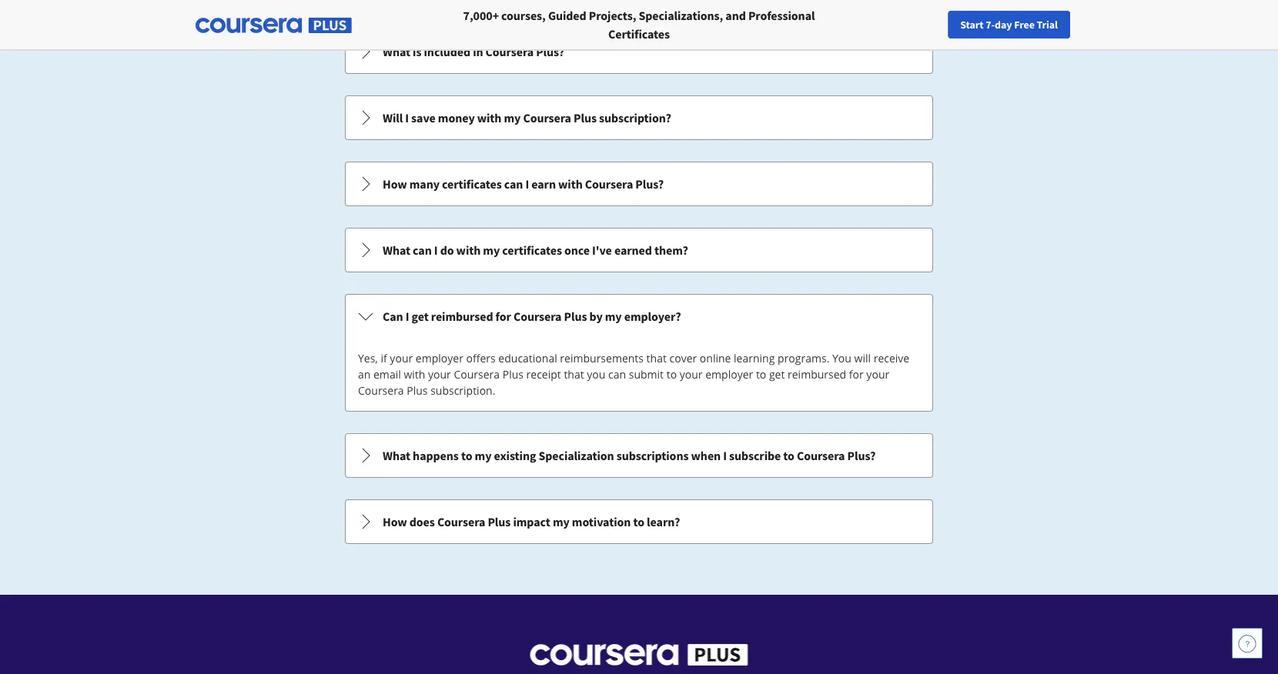 Task type: describe. For each thing, give the bounding box(es) containing it.
many
[[409, 176, 440, 192]]

cover
[[670, 351, 697, 366]]

yes,
[[358, 351, 378, 366]]

your down receive
[[867, 367, 890, 382]]

how many certificates can i earn with coursera plus? button
[[346, 162, 932, 206]]

plus inside dropdown button
[[488, 514, 511, 530]]

what for what happens to my existing specialization subscriptions when i subscribe to coursera plus?
[[383, 448, 410, 464]]

can i get reimbursed for coursera plus by my employer?
[[383, 309, 681, 324]]

0 vertical spatial employer
[[416, 351, 463, 366]]

with inside dropdown button
[[558, 176, 583, 192]]

learning
[[734, 351, 775, 366]]

receive
[[874, 351, 910, 366]]

motivation
[[572, 514, 631, 530]]

to right subscribe
[[783, 448, 795, 464]]

new
[[995, 18, 1015, 32]]

help center image
[[1238, 634, 1257, 653]]

reimbursed inside "dropdown button"
[[431, 309, 493, 324]]

can i get reimbursed for coursera plus by my employer? button
[[346, 295, 932, 338]]

what is included in coursera plus?
[[383, 44, 564, 59]]

plus? inside dropdown button
[[636, 176, 664, 192]]

coursera down offers
[[454, 367, 500, 382]]

subscribe
[[729, 448, 781, 464]]

subscription.
[[431, 383, 495, 398]]

is
[[413, 44, 422, 59]]

educational
[[498, 351, 557, 366]]

can inside dropdown button
[[504, 176, 523, 192]]

projects,
[[589, 8, 636, 23]]

my for motivation
[[553, 514, 570, 530]]

free
[[1014, 18, 1035, 32]]

coursera right "in" in the left of the page
[[486, 44, 534, 59]]

with inside yes, if your employer offers educational reimbursements that cover online learning programs. you will receive an email with your coursera plus receipt that you can submit to your employer to get reimbursed for your coursera plus subscription.
[[404, 367, 425, 382]]

how many certificates can i earn with coursera plus?
[[383, 176, 664, 192]]

plus left subscription.
[[407, 383, 428, 398]]

1 horizontal spatial coursera plus image
[[530, 645, 748, 666]]

can inside dropdown button
[[413, 243, 432, 258]]

receipt
[[526, 367, 561, 382]]

specialization
[[539, 448, 614, 464]]

earn
[[532, 176, 556, 192]]

programs.
[[778, 351, 830, 366]]

do
[[440, 243, 454, 258]]

you
[[832, 351, 852, 366]]

to right happens
[[461, 448, 472, 464]]

0 vertical spatial plus?
[[536, 44, 564, 59]]

an
[[358, 367, 371, 382]]

i left the "do"
[[434, 243, 438, 258]]

plus inside dropdown button
[[574, 110, 597, 126]]

get inside yes, if your employer offers educational reimbursements that cover online learning programs. you will receive an email with your coursera plus receipt that you can submit to your employer to get reimbursed for your coursera plus subscription.
[[769, 367, 785, 382]]

i've
[[592, 243, 612, 258]]

email
[[373, 367, 401, 382]]

once
[[564, 243, 590, 258]]

subscriptions
[[617, 448, 689, 464]]

included
[[424, 44, 471, 59]]

reimbursements
[[560, 351, 644, 366]]

how does coursera plus impact my motivation to learn? button
[[346, 501, 932, 544]]

what for what can i do with my certificates once i've earned them?
[[383, 243, 410, 258]]

happens
[[413, 448, 459, 464]]

how does coursera plus impact my motivation to learn?
[[383, 514, 680, 530]]

you
[[587, 367, 606, 382]]

list containing what is included in coursera plus?
[[343, 0, 935, 546]]

2 vertical spatial plus?
[[847, 448, 876, 464]]

your down cover
[[680, 367, 703, 382]]

1 vertical spatial that
[[564, 367, 584, 382]]

them?
[[654, 243, 688, 258]]

employer?
[[624, 309, 681, 324]]

coursera inside dropdown button
[[437, 514, 485, 530]]

professional
[[748, 8, 815, 23]]

plus down "educational"
[[503, 367, 524, 382]]

will
[[854, 351, 871, 366]]



Task type: locate. For each thing, give the bounding box(es) containing it.
certificates
[[442, 176, 502, 192], [502, 243, 562, 258]]

can left the "do"
[[413, 243, 432, 258]]

1 horizontal spatial for
[[849, 367, 864, 382]]

1 horizontal spatial certificates
[[502, 243, 562, 258]]

1 horizontal spatial can
[[504, 176, 523, 192]]

to inside how does coursera plus impact my motivation to learn? dropdown button
[[633, 514, 644, 530]]

impact
[[513, 514, 550, 530]]

1 horizontal spatial employer
[[705, 367, 753, 382]]

0 horizontal spatial employer
[[416, 351, 463, 366]]

coursera inside "dropdown button"
[[514, 309, 562, 324]]

coursera inside dropdown button
[[585, 176, 633, 192]]

what inside what happens to my existing specialization subscriptions when i subscribe to coursera plus? dropdown button
[[383, 448, 410, 464]]

when
[[691, 448, 721, 464]]

with right email
[[404, 367, 425, 382]]

certificates inside "what can i do with my certificates once i've earned them?" dropdown button
[[502, 243, 562, 258]]

i right will
[[405, 110, 409, 126]]

earned
[[614, 243, 652, 258]]

plus
[[574, 110, 597, 126], [564, 309, 587, 324], [503, 367, 524, 382], [407, 383, 428, 398], [488, 514, 511, 530]]

offers
[[466, 351, 496, 366]]

my right money at the left of page
[[504, 110, 521, 126]]

employer down online
[[705, 367, 753, 382]]

that left you
[[564, 367, 584, 382]]

can right you
[[608, 367, 626, 382]]

plus inside "dropdown button"
[[564, 309, 587, 324]]

get right can
[[412, 309, 429, 324]]

will i save money with my coursera plus subscription? button
[[346, 96, 932, 139]]

coursera right does
[[437, 514, 485, 530]]

0 vertical spatial get
[[412, 309, 429, 324]]

plus left by
[[564, 309, 587, 324]]

my for coursera
[[504, 110, 521, 126]]

what can i do with my certificates once i've earned them? button
[[346, 229, 932, 272]]

1 what from the top
[[383, 44, 410, 59]]

save
[[411, 110, 436, 126]]

my right by
[[605, 309, 622, 324]]

how
[[383, 176, 407, 192], [383, 514, 407, 530]]

that up submit
[[647, 351, 667, 366]]

with right money at the left of page
[[477, 110, 502, 126]]

1 vertical spatial for
[[849, 367, 864, 382]]

certificates inside how many certificates can i earn with coursera plus? dropdown button
[[442, 176, 502, 192]]

get
[[412, 309, 429, 324], [769, 367, 785, 382]]

what is included in coursera plus? button
[[346, 30, 932, 73]]

what left "is"
[[383, 44, 410, 59]]

reimbursed up offers
[[431, 309, 493, 324]]

0 vertical spatial coursera plus image
[[196, 18, 352, 33]]

employer
[[416, 351, 463, 366], [705, 367, 753, 382]]

yes, if your employer offers educational reimbursements that cover online learning programs. you will receive an email with your coursera plus receipt that you can submit to your employer to get reimbursed for your coursera plus subscription.
[[358, 351, 910, 398]]

trial
[[1037, 18, 1058, 32]]

get down learning
[[769, 367, 785, 382]]

how inside dropdown button
[[383, 176, 407, 192]]

to
[[667, 367, 677, 382], [756, 367, 766, 382], [461, 448, 472, 464], [783, 448, 795, 464], [633, 514, 644, 530]]

my inside "dropdown button"
[[605, 309, 622, 324]]

0 vertical spatial certificates
[[442, 176, 502, 192]]

with right the earn
[[558, 176, 583, 192]]

that
[[647, 351, 667, 366], [564, 367, 584, 382]]

your inside "link"
[[972, 18, 992, 32]]

your up subscription.
[[428, 367, 451, 382]]

what
[[383, 44, 410, 59], [383, 243, 410, 258], [383, 448, 410, 464]]

and
[[726, 8, 746, 23]]

how left does
[[383, 514, 407, 530]]

i inside "dropdown button"
[[406, 309, 409, 324]]

does
[[409, 514, 435, 530]]

to down cover
[[667, 367, 677, 382]]

0 vertical spatial what
[[383, 44, 410, 59]]

0 horizontal spatial reimbursed
[[431, 309, 493, 324]]

employer up subscription.
[[416, 351, 463, 366]]

start
[[960, 18, 984, 32]]

coursera right the earn
[[585, 176, 633, 192]]

my
[[504, 110, 521, 126], [483, 243, 500, 258], [605, 309, 622, 324], [475, 448, 492, 464], [553, 514, 570, 530]]

show notifications image
[[1070, 19, 1089, 38]]

can inside yes, if your employer offers educational reimbursements that cover online learning programs. you will receive an email with your coursera plus receipt that you can submit to your employer to get reimbursed for your coursera plus subscription.
[[608, 367, 626, 382]]

0 vertical spatial that
[[647, 351, 667, 366]]

0 vertical spatial reimbursed
[[431, 309, 493, 324]]

0 vertical spatial for
[[496, 309, 511, 324]]

certificates
[[608, 26, 670, 42]]

guided
[[548, 8, 586, 23]]

plus?
[[536, 44, 564, 59], [636, 176, 664, 192], [847, 448, 876, 464]]

can
[[504, 176, 523, 192], [413, 243, 432, 258], [608, 367, 626, 382]]

None search field
[[212, 10, 581, 40]]

career
[[1017, 18, 1046, 32]]

2 vertical spatial can
[[608, 367, 626, 382]]

plus left subscription?
[[574, 110, 597, 126]]

i right when
[[723, 448, 727, 464]]

will i save money with my coursera plus subscription?
[[383, 110, 671, 126]]

your right if at the left bottom
[[390, 351, 413, 366]]

your left "day"
[[972, 18, 992, 32]]

will
[[383, 110, 403, 126]]

for down will
[[849, 367, 864, 382]]

what inside what is included in coursera plus? dropdown button
[[383, 44, 410, 59]]

certificates left once
[[502, 243, 562, 258]]

7,000+
[[463, 8, 499, 23]]

find your new career
[[950, 18, 1046, 32]]

what happens to my existing specialization subscriptions when i subscribe to coursera plus?
[[383, 448, 876, 464]]

1 how from the top
[[383, 176, 407, 192]]

1 vertical spatial what
[[383, 243, 410, 258]]

what happens to my existing specialization subscriptions when i subscribe to coursera plus? button
[[346, 434, 932, 477]]

1 vertical spatial how
[[383, 514, 407, 530]]

how for how many certificates can i earn with coursera plus?
[[383, 176, 407, 192]]

get inside "dropdown button"
[[412, 309, 429, 324]]

0 horizontal spatial coursera plus image
[[196, 18, 352, 33]]

what can i do with my certificates once i've earned them?
[[383, 243, 688, 258]]

how left many
[[383, 176, 407, 192]]

by
[[589, 309, 603, 324]]

my right the "do"
[[483, 243, 500, 258]]

1 vertical spatial reimbursed
[[788, 367, 846, 382]]

in
[[473, 44, 483, 59]]

my inside dropdown button
[[553, 514, 570, 530]]

coursera right subscribe
[[797, 448, 845, 464]]

for inside yes, if your employer offers educational reimbursements that cover online learning programs. you will receive an email with your coursera plus receipt that you can submit to your employer to get reimbursed for your coursera plus subscription.
[[849, 367, 864, 382]]

0 horizontal spatial can
[[413, 243, 432, 258]]

what inside "what can i do with my certificates once i've earned them?" dropdown button
[[383, 243, 410, 258]]

i
[[405, 110, 409, 126], [525, 176, 529, 192], [434, 243, 438, 258], [406, 309, 409, 324], [723, 448, 727, 464]]

1 vertical spatial certificates
[[502, 243, 562, 258]]

with
[[477, 110, 502, 126], [558, 176, 583, 192], [456, 243, 481, 258], [404, 367, 425, 382]]

2 vertical spatial what
[[383, 448, 410, 464]]

reimbursed
[[431, 309, 493, 324], [788, 367, 846, 382]]

how inside dropdown button
[[383, 514, 407, 530]]

can left the earn
[[504, 176, 523, 192]]

for inside "dropdown button"
[[496, 309, 511, 324]]

1 vertical spatial coursera plus image
[[530, 645, 748, 666]]

1 horizontal spatial plus?
[[636, 176, 664, 192]]

7,000+ courses, guided projects, specializations, and professional certificates
[[463, 8, 815, 42]]

my for certificates
[[483, 243, 500, 258]]

0 horizontal spatial that
[[564, 367, 584, 382]]

0 horizontal spatial plus?
[[536, 44, 564, 59]]

to down learning
[[756, 367, 766, 382]]

1 vertical spatial get
[[769, 367, 785, 382]]

subscription?
[[599, 110, 671, 126]]

what for what is included in coursera plus?
[[383, 44, 410, 59]]

reimbursed down programs.
[[788, 367, 846, 382]]

find
[[950, 18, 970, 32]]

i right can
[[406, 309, 409, 324]]

my right "impact"
[[553, 514, 570, 530]]

7-
[[986, 18, 995, 32]]

existing
[[494, 448, 536, 464]]

start 7-day free trial button
[[948, 11, 1070, 39]]

coursera up "educational"
[[514, 309, 562, 324]]

online
[[700, 351, 731, 366]]

for
[[496, 309, 511, 324], [849, 367, 864, 382]]

1 horizontal spatial get
[[769, 367, 785, 382]]

coursera down email
[[358, 383, 404, 398]]

1 vertical spatial can
[[413, 243, 432, 258]]

my left existing
[[475, 448, 492, 464]]

if
[[381, 351, 387, 366]]

i left the earn
[[525, 176, 529, 192]]

coursera up the earn
[[523, 110, 571, 126]]

coursera plus image
[[196, 18, 352, 33], [530, 645, 748, 666]]

1 vertical spatial plus?
[[636, 176, 664, 192]]

3 what from the top
[[383, 448, 410, 464]]

certificates right many
[[442, 176, 502, 192]]

learn?
[[647, 514, 680, 530]]

with right the "do"
[[456, 243, 481, 258]]

0 horizontal spatial get
[[412, 309, 429, 324]]

find your new career link
[[942, 15, 1054, 35]]

submit
[[629, 367, 664, 382]]

day
[[995, 18, 1012, 32]]

0 vertical spatial can
[[504, 176, 523, 192]]

what left the "do"
[[383, 243, 410, 258]]

i inside dropdown button
[[525, 176, 529, 192]]

courses,
[[501, 8, 546, 23]]

how for how does coursera plus impact my motivation to learn?
[[383, 514, 407, 530]]

list
[[343, 0, 935, 546]]

plus left "impact"
[[488, 514, 511, 530]]

1 horizontal spatial that
[[647, 351, 667, 366]]

0 horizontal spatial for
[[496, 309, 511, 324]]

start 7-day free trial
[[960, 18, 1058, 32]]

1 horizontal spatial reimbursed
[[788, 367, 846, 382]]

coursera
[[486, 44, 534, 59], [523, 110, 571, 126], [585, 176, 633, 192], [514, 309, 562, 324], [454, 367, 500, 382], [358, 383, 404, 398], [797, 448, 845, 464], [437, 514, 485, 530]]

0 horizontal spatial certificates
[[442, 176, 502, 192]]

what left happens
[[383, 448, 410, 464]]

your
[[972, 18, 992, 32], [390, 351, 413, 366], [428, 367, 451, 382], [680, 367, 703, 382], [867, 367, 890, 382]]

2 horizontal spatial plus?
[[847, 448, 876, 464]]

2 what from the top
[[383, 243, 410, 258]]

reimbursed inside yes, if your employer offers educational reimbursements that cover online learning programs. you will receive an email with your coursera plus receipt that you can submit to your employer to get reimbursed for your coursera plus subscription.
[[788, 367, 846, 382]]

can
[[383, 309, 403, 324]]

2 how from the top
[[383, 514, 407, 530]]

to left learn?
[[633, 514, 644, 530]]

2 horizontal spatial can
[[608, 367, 626, 382]]

1 vertical spatial employer
[[705, 367, 753, 382]]

for up offers
[[496, 309, 511, 324]]

0 vertical spatial how
[[383, 176, 407, 192]]

money
[[438, 110, 475, 126]]

specializations,
[[639, 8, 723, 23]]



Task type: vqa. For each thing, say whether or not it's contained in the screenshot.
THE CYBERSECURITY ANALYST "image"
no



